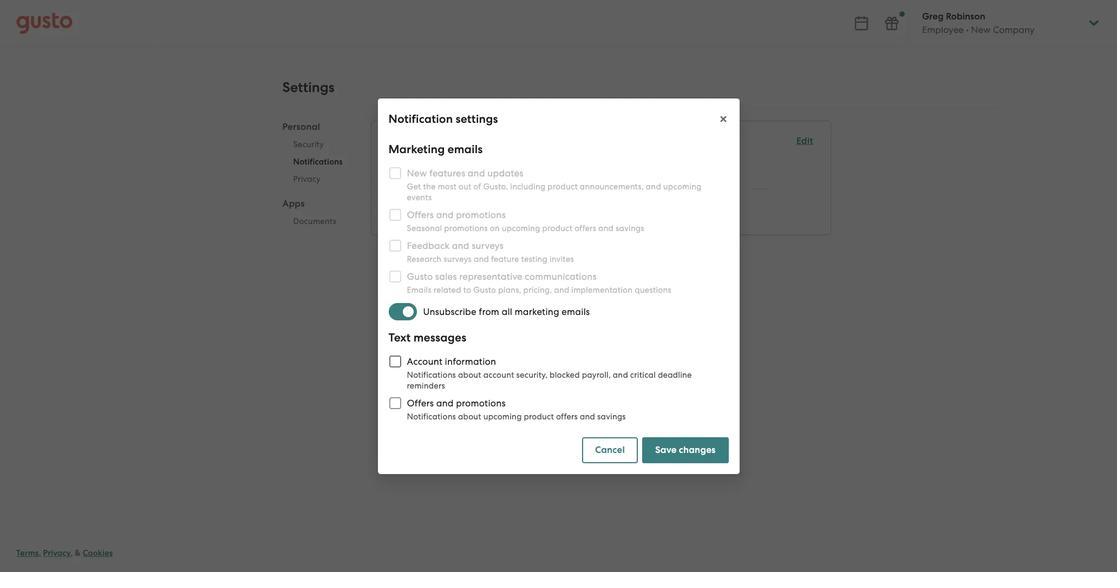Task type: vqa. For each thing, say whether or not it's contained in the screenshot.
Total associated with net
no



Task type: describe. For each thing, give the bounding box(es) containing it.
from
[[479, 306, 499, 317]]

text for text messages
[[389, 331, 411, 345]]

apps
[[282, 198, 305, 210]]

notifications inside notifications about account security, blocked payroll, and critical deadline reminders
[[407, 370, 456, 380]]

text for text messages none
[[389, 196, 407, 207]]

terms
[[16, 549, 39, 558]]

list containing marketing emails
[[389, 156, 813, 222]]

and right pricing,
[[554, 285, 569, 295]]

privacy inside group
[[293, 174, 321, 184]]

save
[[655, 444, 677, 456]]

plans,
[[498, 285, 521, 295]]

2 vertical spatial product
[[524, 412, 554, 422]]

marketing
[[515, 306, 559, 317]]

0 vertical spatial offers
[[575, 223, 596, 233]]

save changes button
[[642, 437, 729, 463]]

account menu element
[[908, 0, 1101, 46]]

account
[[407, 356, 443, 367]]

notification settings dialog
[[378, 98, 740, 474]]

marketing emails
[[389, 142, 483, 156]]

security
[[293, 140, 324, 149]]

related
[[434, 285, 461, 295]]

emails down settings
[[448, 142, 483, 156]]

and left feature
[[474, 254, 489, 264]]

out
[[459, 182, 471, 191]]

seasonal promotions on upcoming product offers and savings
[[407, 223, 644, 233]]

on
[[490, 223, 500, 233]]

emails down marketing emails
[[437, 157, 465, 168]]

group containing personal
[[282, 121, 354, 233]]

security link
[[282, 136, 354, 153]]

1 horizontal spatial privacy link
[[282, 171, 354, 188]]

cancel
[[595, 444, 625, 456]]

account information
[[407, 356, 496, 367]]

research
[[407, 254, 442, 264]]

emails related to gusto plans, pricing, and implementation questions
[[407, 285, 672, 295]]

text messages
[[389, 331, 467, 345]]

2 , from the left
[[71, 549, 73, 558]]

get
[[407, 182, 421, 191]]

1 vertical spatial upcoming
[[502, 223, 540, 233]]

the
[[423, 182, 436, 191]]

messages for text messages none
[[409, 196, 452, 207]]

including
[[510, 182, 546, 191]]

2 vertical spatial upcoming
[[483, 412, 522, 422]]

invites
[[550, 254, 574, 264]]

notifications about upcoming product offers and savings
[[407, 412, 626, 422]]

events
[[407, 193, 432, 202]]

terms , privacy , & cookies
[[16, 549, 113, 558]]

messages for text messages
[[414, 331, 467, 345]]

notifications down security link
[[293, 157, 343, 167]]

announcements,
[[580, 182, 644, 191]]

notifications about account security, blocked payroll, and critical deadline reminders
[[407, 370, 692, 391]]

unsubscribe from all marketing emails
[[423, 306, 590, 317]]

cookies button
[[83, 547, 113, 560]]

&
[[75, 549, 81, 558]]

emails up get
[[402, 170, 429, 181]]

unsubscribe
[[423, 306, 477, 317]]

security,
[[516, 370, 548, 380]]

offers and promotions
[[407, 398, 506, 409]]

notification
[[389, 112, 453, 126]]

1 vertical spatial offers
[[556, 412, 578, 422]]

pricing,
[[523, 285, 552, 295]]

of
[[473, 182, 481, 191]]

0 vertical spatial savings
[[616, 223, 644, 233]]

edit link
[[796, 135, 813, 147]]

none
[[389, 210, 412, 220]]

critical
[[630, 370, 656, 380]]

questions
[[635, 285, 672, 295]]



Task type: locate. For each thing, give the bounding box(es) containing it.
promotions down account on the left bottom of the page
[[456, 398, 506, 409]]

notifications group
[[389, 134, 813, 222]]

Unsubscribe from all marketing emails checkbox
[[389, 300, 423, 324]]

privacy link down security link
[[282, 171, 354, 188]]

0 vertical spatial text
[[389, 196, 407, 207]]

marketing inside marketing emails all emails
[[389, 157, 434, 168]]

emails down the implementation
[[562, 306, 590, 317]]

about inside notifications about account security, blocked payroll, and critical deadline reminders
[[458, 370, 481, 380]]

marketing for marketing emails all emails
[[389, 157, 434, 168]]

most
[[438, 182, 457, 191]]

upcoming inside get the most out of gusto, including product announcements, and upcoming events
[[663, 182, 702, 191]]

and up cancel
[[580, 412, 595, 422]]

changes
[[679, 444, 716, 456]]

0 horizontal spatial privacy
[[43, 549, 71, 558]]

home image
[[16, 12, 73, 34]]

text up the account information checkbox
[[389, 331, 411, 345]]

emails
[[407, 285, 432, 295]]

about for and
[[458, 412, 481, 422]]

product
[[548, 182, 578, 191], [542, 223, 573, 233], [524, 412, 554, 422]]

marketing up 'all'
[[389, 157, 434, 168]]

0 vertical spatial promotions
[[444, 223, 488, 233]]

and inside get the most out of gusto, including product announcements, and upcoming events
[[646, 182, 661, 191]]

privacy link left &
[[43, 549, 71, 558]]

notification settings
[[389, 112, 498, 126]]

1 vertical spatial product
[[542, 223, 573, 233]]

offers down text messages element
[[575, 223, 596, 233]]

information
[[445, 356, 496, 367]]

reminders
[[407, 381, 445, 391]]

1 vertical spatial messages
[[414, 331, 467, 345]]

product right including
[[548, 182, 578, 191]]

product up invites
[[542, 223, 573, 233]]

terms link
[[16, 549, 39, 558]]

get the most out of gusto, including product announcements, and upcoming events
[[407, 182, 702, 202]]

account
[[483, 370, 514, 380]]

surveys
[[444, 254, 472, 264]]

about down information
[[458, 370, 481, 380]]

0 vertical spatial privacy link
[[282, 171, 354, 188]]

privacy link
[[282, 171, 354, 188], [43, 549, 71, 558]]

0 vertical spatial marketing
[[389, 142, 445, 156]]

offers
[[407, 398, 434, 409]]

0 vertical spatial messages
[[409, 196, 452, 207]]

and inside notifications about account security, blocked payroll, and critical deadline reminders
[[613, 370, 628, 380]]

notifications up reminders
[[407, 370, 456, 380]]

product inside get the most out of gusto, including product announcements, and upcoming events
[[548, 182, 578, 191]]

marketing inside notification settings dialog
[[389, 142, 445, 156]]

messages down the
[[409, 196, 452, 207]]

0 horizontal spatial privacy link
[[43, 549, 71, 558]]

feature
[[491, 254, 519, 264]]

marketing emails all emails
[[389, 157, 465, 181]]

1 about from the top
[[458, 370, 481, 380]]

messages up account information
[[414, 331, 467, 345]]

about down offers and promotions at the left of the page
[[458, 412, 481, 422]]

1 vertical spatial savings
[[597, 412, 626, 422]]

marketing for marketing emails
[[389, 142, 445, 156]]

1 marketing from the top
[[389, 142, 445, 156]]

0 vertical spatial product
[[548, 182, 578, 191]]

cookies
[[83, 549, 113, 558]]

0 vertical spatial about
[[458, 370, 481, 380]]

,
[[39, 549, 41, 558], [71, 549, 73, 558]]

settings
[[282, 79, 334, 96]]

settings
[[456, 112, 498, 126]]

2 text from the top
[[389, 331, 411, 345]]

messages
[[409, 196, 452, 207], [414, 331, 467, 345]]

seasonal
[[407, 223, 442, 233]]

personal
[[282, 121, 320, 133]]

marketing up marketing emails all emails
[[389, 142, 445, 156]]

1 vertical spatial privacy link
[[43, 549, 71, 558]]

blocked
[[550, 370, 580, 380]]

Account information checkbox
[[383, 350, 407, 373]]

and right offers
[[436, 398, 454, 409]]

group
[[282, 121, 354, 233]]

1 horizontal spatial ,
[[71, 549, 73, 558]]

documents link
[[282, 213, 354, 230]]

offers
[[575, 223, 596, 233], [556, 412, 578, 422]]

notifications link
[[282, 153, 354, 171]]

0 vertical spatial upcoming
[[663, 182, 702, 191]]

documents
[[293, 217, 336, 226]]

messages inside notification settings dialog
[[414, 331, 467, 345]]

and
[[646, 182, 661, 191], [598, 223, 614, 233], [474, 254, 489, 264], [554, 285, 569, 295], [613, 370, 628, 380], [436, 398, 454, 409], [580, 412, 595, 422]]

gusto,
[[483, 182, 508, 191]]

1 vertical spatial text
[[389, 331, 411, 345]]

implementation
[[572, 285, 633, 295]]

text messages none
[[389, 196, 452, 220]]

1 horizontal spatial privacy
[[293, 174, 321, 184]]

upcoming
[[663, 182, 702, 191], [502, 223, 540, 233], [483, 412, 522, 422]]

promotions left on
[[444, 223, 488, 233]]

notifications down notification
[[389, 135, 458, 149]]

messages inside text messages none
[[409, 196, 452, 207]]

2 about from the top
[[458, 412, 481, 422]]

marketing emails element
[[389, 156, 813, 189]]

and down text messages element
[[598, 223, 614, 233]]

all
[[502, 306, 512, 317]]

savings down text messages element
[[616, 223, 644, 233]]

Offers and promotions checkbox
[[383, 391, 407, 415]]

1 text from the top
[[389, 196, 407, 207]]

cancel button
[[582, 437, 638, 463]]

privacy down notifications link
[[293, 174, 321, 184]]

deadline
[[658, 370, 692, 380]]

testing
[[521, 254, 548, 264]]

about for information
[[458, 370, 481, 380]]

edit
[[796, 135, 813, 147]]

privacy
[[293, 174, 321, 184], [43, 549, 71, 558]]

text up 'none'
[[389, 196, 407, 207]]

text inside notification settings dialog
[[389, 331, 411, 345]]

2 marketing from the top
[[389, 157, 434, 168]]

1 vertical spatial privacy
[[43, 549, 71, 558]]

notifications down offers
[[407, 412, 456, 422]]

text inside text messages none
[[389, 196, 407, 207]]

emails
[[448, 142, 483, 156], [437, 157, 465, 168], [402, 170, 429, 181], [562, 306, 590, 317]]

savings up cancel
[[597, 412, 626, 422]]

gusto navigation element
[[0, 47, 162, 90]]

notifications
[[389, 135, 458, 149], [293, 157, 343, 167], [407, 370, 456, 380], [407, 412, 456, 422]]

notifications inside group
[[389, 135, 458, 149]]

list
[[389, 156, 813, 222]]

about
[[458, 370, 481, 380], [458, 412, 481, 422]]

1 vertical spatial marketing
[[389, 157, 434, 168]]

product down notifications about account security, blocked payroll, and critical deadline reminders
[[524, 412, 554, 422]]

offers down notifications about account security, blocked payroll, and critical deadline reminders
[[556, 412, 578, 422]]

promotions
[[444, 223, 488, 233], [456, 398, 506, 409]]

save changes
[[655, 444, 716, 456]]

0 horizontal spatial ,
[[39, 549, 41, 558]]

1 , from the left
[[39, 549, 41, 558]]

payroll,
[[582, 370, 611, 380]]

and left "critical"
[[613, 370, 628, 380]]

text
[[389, 196, 407, 207], [389, 331, 411, 345]]

all
[[389, 170, 400, 181]]

text messages element
[[389, 196, 813, 222]]

gusto
[[473, 285, 496, 295]]

privacy left &
[[43, 549, 71, 558]]

to
[[463, 285, 471, 295]]

marketing
[[389, 142, 445, 156], [389, 157, 434, 168]]

0 vertical spatial privacy
[[293, 174, 321, 184]]

and right announcements,
[[646, 182, 661, 191]]

1 vertical spatial promotions
[[456, 398, 506, 409]]

savings
[[616, 223, 644, 233], [597, 412, 626, 422]]

research surveys and feature testing invites
[[407, 254, 574, 264]]

1 vertical spatial about
[[458, 412, 481, 422]]



